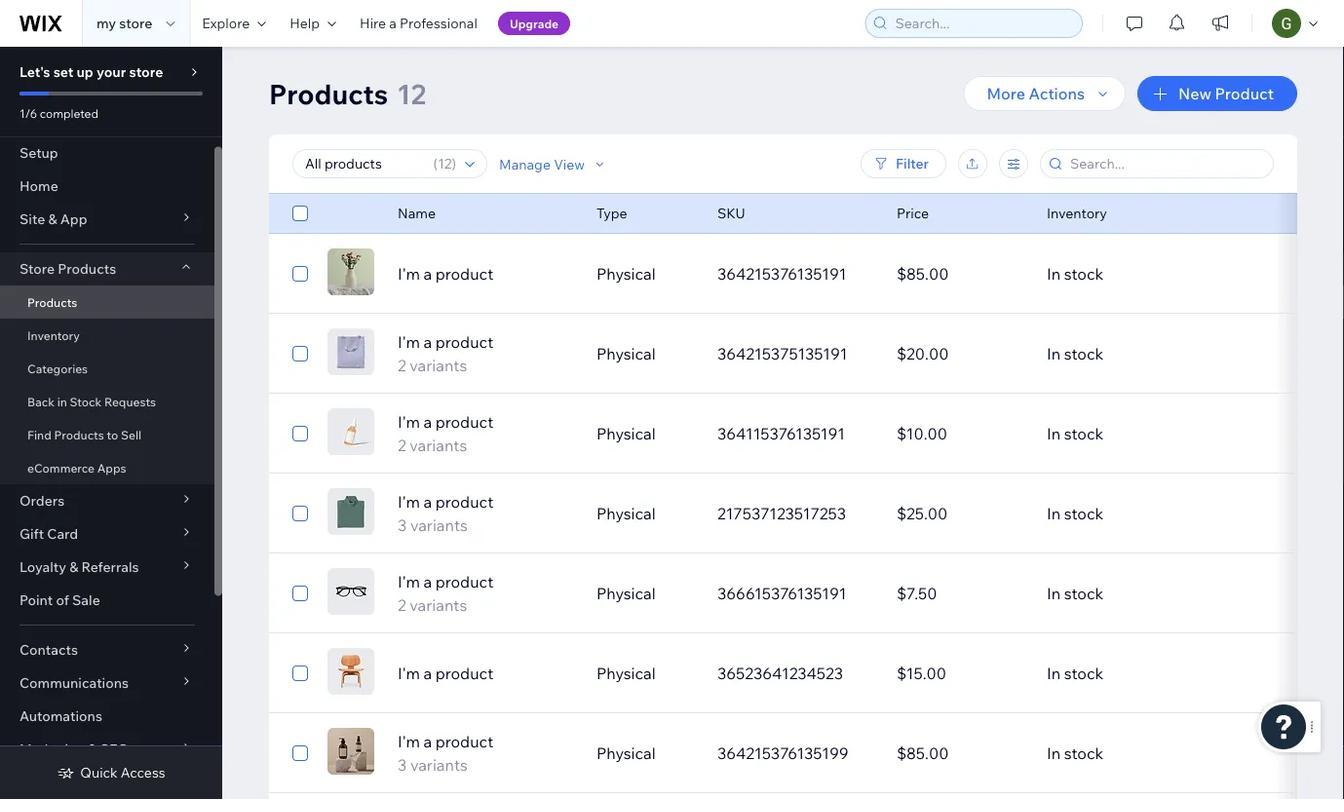 Task type: describe. For each thing, give the bounding box(es) containing it.
design site button
[[142, 630, 220, 646]]

gift
[[19, 525, 44, 542]]

create coupon button
[[397, 704, 493, 720]]

i'm a product for 36523641234523
[[398, 664, 493, 683]]

physical link for 366615376135191
[[585, 570, 706, 617]]

sidebar element
[[0, 47, 222, 799]]

stock
[[70, 394, 102, 409]]

product for add product
[[309, 656, 348, 669]]

i'm for 366615376135191
[[398, 572, 420, 592]]

create for create invoice
[[552, 632, 585, 645]]

add for add contact
[[286, 632, 306, 645]]

1 i'm from the top
[[398, 264, 420, 284]]

automations link
[[0, 700, 214, 733]]

physical link for 364115376135191
[[585, 410, 706, 457]]

i'm a product for 364215376135191
[[398, 264, 493, 284]]

i'm for 364115376135191
[[398, 412, 420, 432]]

physical link for 364215375135191
[[585, 330, 706, 377]]

physical for 36523641234523
[[597, 664, 656, 683]]

automations
[[19, 708, 102, 725]]

physical for 364115376135191
[[597, 424, 656, 444]]

site & app button
[[0, 203, 214, 236]]

2 for 366615376135191
[[398, 596, 406, 615]]

in stock link for 217537123517253
[[1035, 490, 1216, 537]]

product for 217537123517253
[[435, 492, 493, 512]]

& for site
[[48, 211, 57, 228]]

marketing for marketing
[[397, 601, 448, 614]]

0 vertical spatial price
[[897, 205, 929, 222]]

name
[[398, 205, 436, 222]]

marketing & seo button
[[0, 733, 214, 766]]

i'm for 217537123517253
[[398, 492, 420, 512]]

invite
[[286, 681, 313, 694]]

store inside sidebar element
[[129, 63, 163, 80]]

create invoice button
[[552, 630, 644, 646]]

new product
[[1179, 84, 1274, 103]]

inventory inside sidebar element
[[27, 328, 80, 343]]

$10.00 link
[[885, 410, 1035, 457]]

products down store
[[27, 295, 77, 309]]

$15.00
[[897, 664, 947, 683]]

your
[[96, 63, 126, 80]]

site inside dropdown button
[[19, 211, 45, 228]]

send price quote button
[[552, 655, 660, 671]]

create social post
[[397, 681, 486, 694]]

categories link
[[0, 352, 214, 385]]

variants for 364215375135191
[[410, 356, 467, 375]]

invite people
[[286, 681, 350, 694]]

ad
[[432, 656, 446, 669]]

ecommerce apps
[[27, 461, 126, 475]]

1/6
[[19, 106, 37, 120]]

(
[[433, 155, 438, 172]]

364215376135191
[[717, 264, 846, 284]]

my store
[[97, 15, 152, 32]]

filter
[[896, 155, 929, 172]]

physical link for 364215376135191
[[585, 251, 706, 297]]

364215375135191
[[717, 344, 847, 364]]

gift card button
[[0, 518, 214, 551]]

orders
[[19, 492, 65, 509]]

Unsaved view field
[[299, 150, 428, 177]]

physical for 364215376135191
[[597, 264, 656, 284]]

categories
[[27, 361, 88, 376]]

physical link for 217537123517253
[[585, 490, 706, 537]]

store products button
[[0, 252, 214, 286]]

$85.00 for 364215376135191
[[897, 264, 949, 284]]

inventory link
[[0, 319, 214, 352]]

i'm a product 2 variants for 364215375135191
[[398, 332, 493, 375]]

$15.00 link
[[885, 650, 1035, 697]]

stock for 366615376135191
[[1064, 584, 1104, 603]]

$85.00 for 364215376135199
[[897, 744, 949, 763]]

12 for ( 12 )
[[438, 155, 452, 172]]

send email campaign button
[[397, 630, 526, 646]]

2 for 364215375135191
[[398, 356, 406, 375]]

in for 364215376135199
[[1047, 744, 1061, 763]]

i'm a product 3 variants for 364215376135199
[[398, 732, 493, 775]]

stock for 364215376135199
[[1064, 744, 1104, 763]]

professional
[[400, 15, 478, 32]]

point
[[19, 592, 53, 609]]

in stock for 36523641234523
[[1047, 664, 1104, 683]]

add product
[[286, 656, 348, 669]]

post
[[465, 681, 486, 694]]

)
[[452, 155, 456, 172]]

filter button
[[861, 149, 947, 178]]

marketing for marketing & seo
[[19, 741, 85, 758]]

in stock link for 364215376135199
[[1035, 730, 1216, 777]]

contacts
[[19, 641, 78, 658]]

campaign for create ad campaign
[[448, 656, 499, 669]]

366615376135191
[[717, 584, 846, 603]]

3 for 217537123517253
[[398, 516, 407, 535]]

manage for manage
[[286, 601, 326, 614]]

sell
[[121, 427, 141, 442]]

back
[[27, 394, 55, 409]]

let's set up your store
[[19, 63, 163, 80]]

hire a professional link
[[348, 0, 489, 47]]

coupon
[[432, 705, 472, 718]]

in for 36523641234523
[[1047, 664, 1061, 683]]

help
[[290, 15, 320, 32]]

site inside button
[[200, 632, 220, 645]]

physical for 364215376135199
[[597, 744, 656, 763]]

6 product from the top
[[435, 664, 493, 683]]

send for send price quote
[[552, 656, 578, 669]]

in stock link for 364115376135191
[[1035, 410, 1216, 457]]

app
[[60, 211, 87, 228]]

gift card
[[19, 525, 78, 542]]

add product button
[[286, 655, 369, 671]]

products down help button
[[269, 77, 388, 111]]

more actions button
[[964, 76, 1126, 111]]

in stock link for 364215375135191
[[1035, 330, 1216, 377]]

364215376135191 link
[[706, 251, 885, 297]]

i'm a product link for 364215376135191
[[386, 262, 585, 286]]

sku
[[717, 205, 745, 222]]

marketing & seo
[[19, 741, 129, 758]]

point of sale link
[[0, 584, 214, 617]]

quick access button
[[57, 764, 165, 782]]

design
[[163, 632, 198, 645]]

referrals
[[81, 559, 139, 576]]

$25.00
[[897, 504, 948, 523]]

create invoice
[[552, 632, 623, 645]]

create for create ad campaign
[[397, 656, 430, 669]]

& for loyalty
[[69, 559, 78, 576]]

1 product from the top
[[435, 264, 493, 284]]

product for 364215375135191
[[435, 332, 493, 352]]

set
[[53, 63, 73, 80]]

products link
[[0, 286, 214, 319]]

$10.00
[[897, 424, 948, 444]]

physical for 364215375135191
[[597, 344, 656, 364]]

1/6 completed
[[19, 106, 98, 120]]

manage for manage view
[[499, 155, 551, 172]]

sale
[[72, 592, 100, 609]]

loyalty & referrals button
[[0, 551, 214, 584]]

in stock link for 364215376135191
[[1035, 251, 1216, 297]]

3 for 364215376135199
[[398, 755, 407, 775]]

i'm a product 3 variants for 217537123517253
[[398, 492, 493, 535]]

in stock link for 366615376135191
[[1035, 570, 1216, 617]]

quick access
[[80, 764, 165, 781]]

explore
[[202, 15, 250, 32]]

366615376135191 link
[[706, 570, 885, 617]]



Task type: vqa. For each thing, say whether or not it's contained in the screenshot.
second The As from right
no



Task type: locate. For each thing, give the bounding box(es) containing it.
in for 366615376135191
[[1047, 584, 1061, 603]]

campaign inside create ad campaign button
[[448, 656, 499, 669]]

1 i'm a product from the top
[[398, 264, 493, 284]]

4 variants from the top
[[410, 596, 467, 615]]

& for marketing
[[88, 741, 97, 758]]

0 vertical spatial site
[[19, 211, 45, 228]]

0 vertical spatial &
[[48, 211, 57, 228]]

1 vertical spatial 12
[[438, 155, 452, 172]]

36523641234523
[[717, 664, 843, 683]]

217537123517253 link
[[706, 490, 885, 537]]

0 vertical spatial product
[[1215, 84, 1274, 103]]

card
[[47, 525, 78, 542]]

$85.00 link for 364215376135199
[[885, 730, 1035, 777]]

loyalty
[[19, 559, 66, 576]]

2 physical link from the top
[[585, 330, 706, 377]]

campaign for send email campaign
[[454, 632, 505, 645]]

$7.50
[[897, 584, 937, 603]]

design site
[[163, 632, 220, 645]]

to
[[107, 427, 118, 442]]

communications
[[19, 675, 129, 692]]

store
[[19, 260, 55, 277]]

completed
[[40, 106, 98, 120]]

7 physical link from the top
[[585, 730, 706, 777]]

quote
[[608, 656, 639, 669]]

add contact button
[[286, 630, 369, 646]]

$85.00 link up $20.00 link
[[885, 251, 1035, 297]]

3 product from the top
[[435, 412, 493, 432]]

1 horizontal spatial &
[[69, 559, 78, 576]]

in stock for 366615376135191
[[1047, 584, 1104, 603]]

marketing inside popup button
[[19, 741, 85, 758]]

store right your
[[129, 63, 163, 80]]

contact
[[309, 632, 348, 645]]

campaign up create ad campaign button
[[454, 632, 505, 645]]

in stock for 364215376135199
[[1047, 744, 1104, 763]]

1 variants from the top
[[410, 356, 467, 375]]

3 physical from the top
[[597, 424, 656, 444]]

$85.00 down $15.00
[[897, 744, 949, 763]]

$85.00 link down $15.00 link
[[885, 730, 1035, 777]]

0 vertical spatial i'm a product
[[398, 264, 493, 284]]

0 vertical spatial $85.00
[[897, 264, 949, 284]]

3 stock from the top
[[1064, 424, 1104, 444]]

1 vertical spatial $85.00
[[897, 744, 949, 763]]

price down the filter
[[897, 205, 929, 222]]

create up 'send price quote' at the left bottom of page
[[552, 632, 585, 645]]

7 physical from the top
[[597, 744, 656, 763]]

3 in from the top
[[1047, 424, 1061, 444]]

5 physical link from the top
[[585, 570, 706, 617]]

2 2 from the top
[[398, 436, 406, 455]]

1 vertical spatial 3
[[398, 755, 407, 775]]

0 horizontal spatial &
[[48, 211, 57, 228]]

0 horizontal spatial inventory
[[27, 328, 80, 343]]

2 physical from the top
[[597, 344, 656, 364]]

5 stock from the top
[[1064, 584, 1104, 603]]

create for create coupon
[[397, 705, 430, 718]]

in for 364115376135191
[[1047, 424, 1061, 444]]

2 i'm a product from the top
[[398, 664, 493, 683]]

in stock
[[1047, 264, 1104, 284], [1047, 344, 1104, 364], [1047, 424, 1104, 444], [1047, 504, 1104, 523], [1047, 584, 1104, 603], [1047, 664, 1104, 683], [1047, 744, 1104, 763]]

2 in stock link from the top
[[1035, 330, 1216, 377]]

$85.00 link for 364215376135191
[[885, 251, 1035, 297]]

& right the 'loyalty'
[[69, 559, 78, 576]]

product right 'new'
[[1215, 84, 1274, 103]]

i'm a product link for 36523641234523
[[386, 662, 585, 685]]

2 in stock from the top
[[1047, 344, 1104, 364]]

i'm a product 3 variants
[[398, 492, 493, 535], [398, 732, 493, 775]]

$20.00
[[897, 344, 949, 364]]

product for 364215376135199
[[435, 732, 493, 752]]

upgrade
[[510, 16, 559, 31]]

site
[[19, 211, 45, 228], [200, 632, 220, 645]]

1 vertical spatial inventory
[[27, 328, 80, 343]]

1 vertical spatial campaign
[[448, 656, 499, 669]]

0 vertical spatial marketing
[[397, 601, 448, 614]]

search... field down 'new'
[[1064, 150, 1267, 177]]

$85.00 up the $20.00 at the top of the page
[[897, 264, 949, 284]]

0 vertical spatial 12
[[397, 77, 426, 111]]

create up create coupon
[[397, 681, 430, 694]]

1 vertical spatial store
[[129, 63, 163, 80]]

1 physical link from the top
[[585, 251, 706, 297]]

1 vertical spatial i'm a product 3 variants
[[398, 732, 493, 775]]

1 in stock from the top
[[1047, 264, 1104, 284]]

0 vertical spatial 3
[[398, 516, 407, 535]]

364115376135191 link
[[706, 410, 885, 457]]

create for create social post
[[397, 681, 430, 694]]

3 i'm from the top
[[398, 412, 420, 432]]

variants for 364115376135191
[[410, 436, 467, 455]]

marketing up email
[[397, 601, 448, 614]]

1 vertical spatial marketing
[[19, 741, 85, 758]]

0 horizontal spatial product
[[309, 656, 348, 669]]

364215375135191 link
[[706, 330, 885, 377]]

5 in stock from the top
[[1047, 584, 1104, 603]]

find products to sell
[[27, 427, 141, 442]]

6 stock from the top
[[1064, 664, 1104, 683]]

1 horizontal spatial send
[[552, 656, 578, 669]]

in for 217537123517253
[[1047, 504, 1061, 523]]

variants
[[410, 356, 467, 375], [410, 436, 467, 455], [410, 516, 468, 535], [410, 596, 467, 615], [410, 755, 468, 775]]

0 vertical spatial manage
[[499, 155, 551, 172]]

$85.00
[[897, 264, 949, 284], [897, 744, 949, 763]]

send left email
[[397, 632, 423, 645]]

0 horizontal spatial 12
[[397, 77, 426, 111]]

1 add from the top
[[286, 632, 306, 645]]

up
[[77, 63, 93, 80]]

store
[[119, 15, 152, 32], [129, 63, 163, 80]]

in for 364215376135191
[[1047, 264, 1061, 284]]

contacts button
[[0, 634, 214, 667]]

loyalty & referrals
[[19, 559, 139, 576]]

i'm a product 2 variants for 366615376135191
[[398, 572, 493, 615]]

1 $85.00 from the top
[[897, 264, 949, 284]]

products
[[269, 77, 388, 111], [58, 260, 116, 277], [27, 295, 77, 309], [54, 427, 104, 442]]

variants for 217537123517253
[[410, 516, 468, 535]]

0 horizontal spatial marketing
[[19, 741, 85, 758]]

1 physical from the top
[[597, 264, 656, 284]]

217537123517253
[[717, 504, 846, 523]]

product for 364115376135191
[[435, 412, 493, 432]]

1 vertical spatial i'm a product 2 variants
[[398, 412, 493, 455]]

1 in from the top
[[1047, 264, 1061, 284]]

1 vertical spatial send
[[552, 656, 578, 669]]

1 i'm a product link from the top
[[386, 262, 585, 286]]

more actions
[[987, 84, 1085, 103]]

product for new product
[[1215, 84, 1274, 103]]

None checkbox
[[292, 202, 308, 225], [292, 262, 308, 286], [292, 342, 308, 366], [292, 502, 308, 525], [292, 582, 308, 605], [292, 202, 308, 225], [292, 262, 308, 286], [292, 342, 308, 366], [292, 502, 308, 525], [292, 582, 308, 605]]

0 vertical spatial search... field
[[890, 10, 1076, 37]]

1 vertical spatial i'm a product
[[398, 664, 493, 683]]

create ad campaign
[[397, 656, 499, 669]]

site down home
[[19, 211, 45, 228]]

7 i'm from the top
[[398, 732, 420, 752]]

1 vertical spatial $85.00 link
[[885, 730, 1035, 777]]

find products to sell link
[[0, 418, 214, 451]]

help button
[[278, 0, 348, 47]]

i'm for 364215375135191
[[398, 332, 420, 352]]

6 in stock from the top
[[1047, 664, 1104, 683]]

price inside button
[[580, 656, 605, 669]]

stock for 364115376135191
[[1064, 424, 1104, 444]]

a inside hire a professional link
[[389, 15, 397, 32]]

364115376135191
[[717, 424, 845, 444]]

7 in stock link from the top
[[1035, 730, 1216, 777]]

6 physical link from the top
[[585, 650, 706, 697]]

1 horizontal spatial 12
[[438, 155, 452, 172]]

1 i'm a product 3 variants from the top
[[398, 492, 493, 535]]

4 stock from the top
[[1064, 504, 1104, 523]]

in stock for 364215375135191
[[1047, 344, 1104, 364]]

i'm for 364215376135199
[[398, 732, 420, 752]]

3 2 from the top
[[398, 596, 406, 615]]

5 variants from the top
[[410, 755, 468, 775]]

1 horizontal spatial price
[[897, 205, 929, 222]]

stock for 36523641234523
[[1064, 664, 1104, 683]]

product inside popup button
[[1215, 84, 1274, 103]]

send price quote
[[552, 656, 639, 669]]

None checkbox
[[292, 422, 308, 445], [292, 662, 308, 685], [292, 742, 308, 765], [292, 422, 308, 445], [292, 662, 308, 685], [292, 742, 308, 765]]

orders button
[[0, 484, 214, 518]]

store products
[[19, 260, 116, 277]]

add for add product
[[286, 656, 306, 669]]

& left app
[[48, 211, 57, 228]]

4 in from the top
[[1047, 504, 1061, 523]]

add up the add product
[[286, 632, 306, 645]]

2 add from the top
[[286, 656, 306, 669]]

new product button
[[1138, 76, 1297, 111]]

7 stock from the top
[[1064, 744, 1104, 763]]

2 vertical spatial &
[[88, 741, 97, 758]]

send email campaign
[[397, 632, 505, 645]]

create coupon
[[397, 705, 472, 718]]

1 vertical spatial manage
[[286, 601, 326, 614]]

2 horizontal spatial &
[[88, 741, 97, 758]]

products inside "link"
[[54, 427, 104, 442]]

1 vertical spatial &
[[69, 559, 78, 576]]

Search... field
[[890, 10, 1076, 37], [1064, 150, 1267, 177]]

& left seo
[[88, 741, 97, 758]]

hire
[[360, 15, 386, 32]]

point of sale
[[19, 592, 100, 609]]

in stock for 364115376135191
[[1047, 424, 1104, 444]]

send inside button
[[552, 656, 578, 669]]

site right design
[[200, 632, 220, 645]]

1 vertical spatial price
[[580, 656, 605, 669]]

1 horizontal spatial site
[[200, 632, 220, 645]]

manage left 'view'
[[499, 155, 551, 172]]

stock for 364215376135191
[[1064, 264, 1104, 284]]

campaign
[[454, 632, 505, 645], [448, 656, 499, 669]]

0 vertical spatial send
[[397, 632, 423, 645]]

&
[[48, 211, 57, 228], [69, 559, 78, 576], [88, 741, 97, 758]]

5 physical from the top
[[597, 584, 656, 603]]

product down contact
[[309, 656, 348, 669]]

2 3 from the top
[[398, 755, 407, 775]]

4 i'm from the top
[[398, 492, 420, 512]]

& inside popup button
[[88, 741, 97, 758]]

in
[[57, 394, 67, 409]]

1 i'm a product 2 variants from the top
[[398, 332, 493, 375]]

3 in stock link from the top
[[1035, 410, 1216, 457]]

5 product from the top
[[435, 572, 493, 592]]

marketing
[[397, 601, 448, 614], [19, 741, 85, 758]]

search... field up 'more'
[[890, 10, 1076, 37]]

in stock for 217537123517253
[[1047, 504, 1104, 523]]

2 vertical spatial 2
[[398, 596, 406, 615]]

4 in stock link from the top
[[1035, 490, 1216, 537]]

$25.00 link
[[885, 490, 1035, 537]]

product for 366615376135191
[[435, 572, 493, 592]]

5 i'm from the top
[[398, 572, 420, 592]]

variants for 364215376135199
[[410, 755, 468, 775]]

variants for 366615376135191
[[410, 596, 467, 615]]

12 down hire a professional link
[[397, 77, 426, 111]]

requests
[[104, 394, 156, 409]]

2 $85.00 link from the top
[[885, 730, 1035, 777]]

1 in stock link from the top
[[1035, 251, 1216, 297]]

4 physical from the top
[[597, 504, 656, 523]]

send down create invoice
[[552, 656, 578, 669]]

price down create invoice button
[[580, 656, 605, 669]]

a
[[389, 15, 397, 32], [424, 264, 432, 284], [424, 332, 432, 352], [424, 412, 432, 432], [424, 492, 432, 512], [424, 572, 432, 592], [424, 664, 432, 683], [424, 732, 432, 752]]

7 product from the top
[[435, 732, 493, 752]]

2 i'm a product link from the top
[[386, 662, 585, 685]]

physical link for 364215376135199
[[585, 730, 706, 777]]

social
[[432, 681, 462, 694]]

in for 364215375135191
[[1047, 344, 1061, 364]]

1 vertical spatial product
[[309, 656, 348, 669]]

12 for products 12
[[397, 77, 426, 111]]

5 in stock link from the top
[[1035, 570, 1216, 617]]

7 in from the top
[[1047, 744, 1061, 763]]

0 vertical spatial add
[[286, 632, 306, 645]]

2 i'm from the top
[[398, 332, 420, 352]]

6 in stock link from the top
[[1035, 650, 1216, 697]]

364215376135199 link
[[706, 730, 885, 777]]

in stock for 364215376135191
[[1047, 264, 1104, 284]]

2 in from the top
[[1047, 344, 1061, 364]]

0 vertical spatial i'm a product 3 variants
[[398, 492, 493, 535]]

hire a professional
[[360, 15, 478, 32]]

1 2 from the top
[[398, 356, 406, 375]]

1 horizontal spatial inventory
[[1047, 205, 1107, 222]]

4 physical link from the top
[[585, 490, 706, 537]]

3 variants from the top
[[410, 516, 468, 535]]

0 vertical spatial i'm a product 2 variants
[[398, 332, 493, 375]]

create down create social post
[[397, 705, 430, 718]]

store right my
[[119, 15, 152, 32]]

6 in from the top
[[1047, 664, 1061, 683]]

2 product from the top
[[435, 332, 493, 352]]

send inside button
[[397, 632, 423, 645]]

create ad campaign button
[[397, 655, 520, 671]]

1 horizontal spatial product
[[1215, 84, 1274, 103]]

products up ecommerce apps
[[54, 427, 104, 442]]

1 vertical spatial add
[[286, 656, 306, 669]]

quick
[[80, 764, 118, 781]]

physical link for 36523641234523
[[585, 650, 706, 697]]

1 vertical spatial 2
[[398, 436, 406, 455]]

physical link
[[585, 251, 706, 297], [585, 330, 706, 377], [585, 410, 706, 457], [585, 490, 706, 537], [585, 570, 706, 617], [585, 650, 706, 697], [585, 730, 706, 777]]

i'm a product 2 variants for 364115376135191
[[398, 412, 493, 455]]

0 vertical spatial 2
[[398, 356, 406, 375]]

0 horizontal spatial send
[[397, 632, 423, 645]]

3 physical link from the top
[[585, 410, 706, 457]]

6 i'm from the top
[[398, 664, 420, 683]]

6 physical from the top
[[597, 664, 656, 683]]

invite people button
[[286, 679, 371, 695]]

2 i'm a product 3 variants from the top
[[398, 732, 493, 775]]

upgrade button
[[498, 12, 570, 35]]

campaign inside the send email campaign button
[[454, 632, 505, 645]]

4 in stock from the top
[[1047, 504, 1104, 523]]

campaign up post
[[448, 656, 499, 669]]

1 $85.00 link from the top
[[885, 251, 1035, 297]]

1 horizontal spatial marketing
[[397, 601, 448, 614]]

1 vertical spatial i'm a product link
[[386, 662, 585, 685]]

products up "products" link
[[58, 260, 116, 277]]

create left "ad"
[[397, 656, 430, 669]]

1 vertical spatial site
[[200, 632, 220, 645]]

stock for 364215375135191
[[1064, 344, 1104, 364]]

physical
[[597, 264, 656, 284], [597, 344, 656, 364], [597, 424, 656, 444], [597, 504, 656, 523], [597, 584, 656, 603], [597, 664, 656, 683], [597, 744, 656, 763]]

3 in stock from the top
[[1047, 424, 1104, 444]]

2 i'm a product 2 variants from the top
[[398, 412, 493, 455]]

0 vertical spatial $85.00 link
[[885, 251, 1035, 297]]

find
[[27, 427, 51, 442]]

create social post button
[[397, 679, 507, 695]]

0 vertical spatial i'm a product link
[[386, 262, 585, 286]]

0 vertical spatial inventory
[[1047, 205, 1107, 222]]

2 vertical spatial i'm a product 2 variants
[[398, 572, 493, 615]]

manage up add contact at the bottom left of page
[[286, 601, 326, 614]]

manage inside dropdown button
[[499, 155, 551, 172]]

i'm a product
[[398, 264, 493, 284], [398, 664, 493, 683]]

products inside 'popup button'
[[58, 260, 116, 277]]

in stock link for 36523641234523
[[1035, 650, 1216, 697]]

product inside button
[[309, 656, 348, 669]]

2 for 364115376135191
[[398, 436, 406, 455]]

price
[[897, 205, 929, 222], [580, 656, 605, 669]]

5 in from the top
[[1047, 584, 1061, 603]]

ecommerce apps link
[[0, 451, 214, 484]]

physical for 366615376135191
[[597, 584, 656, 603]]

7 in stock from the top
[[1047, 744, 1104, 763]]

send
[[397, 632, 423, 645], [552, 656, 578, 669]]

0 vertical spatial campaign
[[454, 632, 505, 645]]

home link
[[0, 170, 214, 203]]

physical for 217537123517253
[[597, 504, 656, 523]]

12 right unsaved view field
[[438, 155, 452, 172]]

new
[[1179, 84, 1212, 103]]

2 stock from the top
[[1064, 344, 1104, 364]]

$20.00 link
[[885, 330, 1035, 377]]

1 stock from the top
[[1064, 264, 1104, 284]]

4 product from the top
[[435, 492, 493, 512]]

0 horizontal spatial site
[[19, 211, 45, 228]]

2 $85.00 from the top
[[897, 744, 949, 763]]

send for send email campaign
[[397, 632, 423, 645]]

$7.50 link
[[885, 570, 1035, 617]]

0 horizontal spatial price
[[580, 656, 605, 669]]

1 3 from the top
[[398, 516, 407, 535]]

2 variants from the top
[[410, 436, 467, 455]]

3 i'm a product 2 variants from the top
[[398, 572, 493, 615]]

1 horizontal spatial manage
[[499, 155, 551, 172]]

site & app
[[19, 211, 87, 228]]

communications button
[[0, 667, 214, 700]]

0 vertical spatial store
[[119, 15, 152, 32]]

marketing down automations
[[19, 741, 85, 758]]

$85.00 link
[[885, 251, 1035, 297], [885, 730, 1035, 777]]

add up invite
[[286, 656, 306, 669]]

products 12
[[269, 77, 426, 111]]

0 horizontal spatial manage
[[286, 601, 326, 614]]

stock for 217537123517253
[[1064, 504, 1104, 523]]

1 vertical spatial search... field
[[1064, 150, 1267, 177]]



